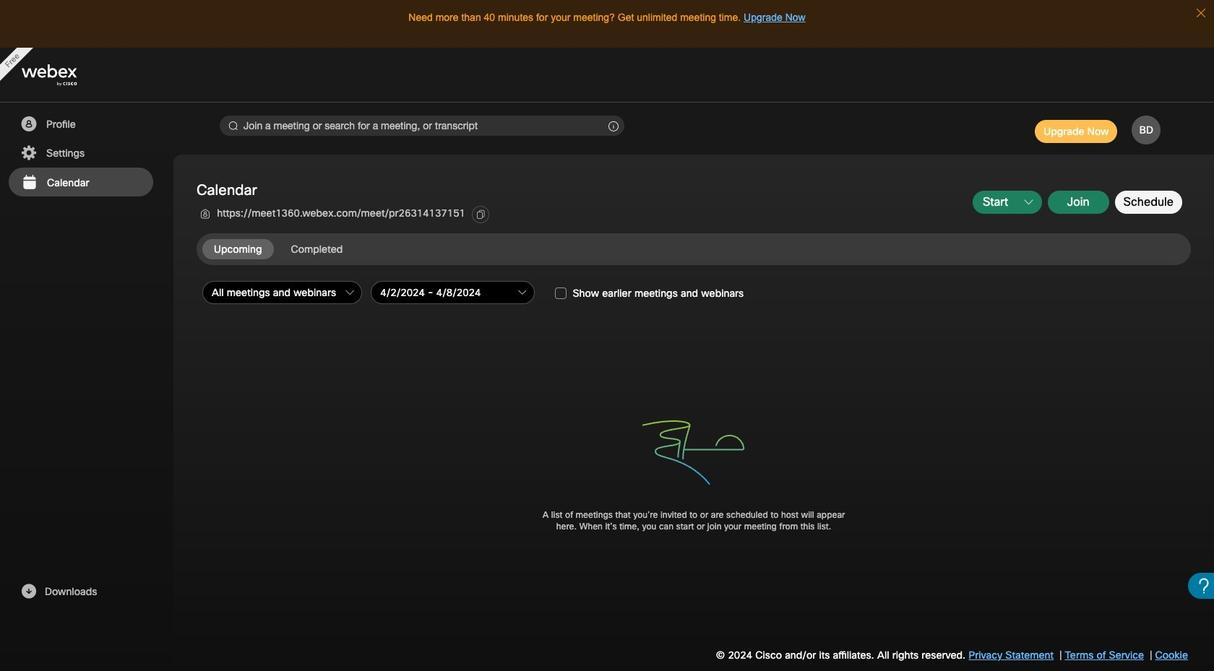 Task type: locate. For each thing, give the bounding box(es) containing it.
calendar element
[[0, 155, 1214, 671]]

banner
[[0, 48, 1214, 103]]

0 horizontal spatial tab
[[202, 239, 274, 259]]

1 horizontal spatial tab
[[279, 239, 354, 259]]

tab panel
[[197, 278, 1194, 571]]

tab list
[[202, 239, 360, 259]]

1 tab from the left
[[202, 239, 274, 259]]

mds people circle_filled image
[[20, 116, 38, 133]]

tab
[[202, 239, 274, 259], [279, 239, 354, 259]]

copy image
[[476, 210, 486, 220]]



Task type: describe. For each thing, give the bounding box(es) containing it.
start a meeting options image
[[1024, 198, 1033, 207]]

tab panel inside calendar element
[[197, 278, 1194, 571]]

2 tab from the left
[[279, 239, 354, 259]]

mds content download_filled image
[[20, 583, 38, 601]]

cisco webex image
[[22, 65, 108, 86]]

mds meetings_filled image
[[20, 174, 38, 191]]

Join a meeting or search for a meeting, or transcript text field
[[220, 116, 624, 136]]

mds settings_filled image
[[20, 145, 38, 162]]

tab list inside calendar element
[[202, 239, 360, 259]]



